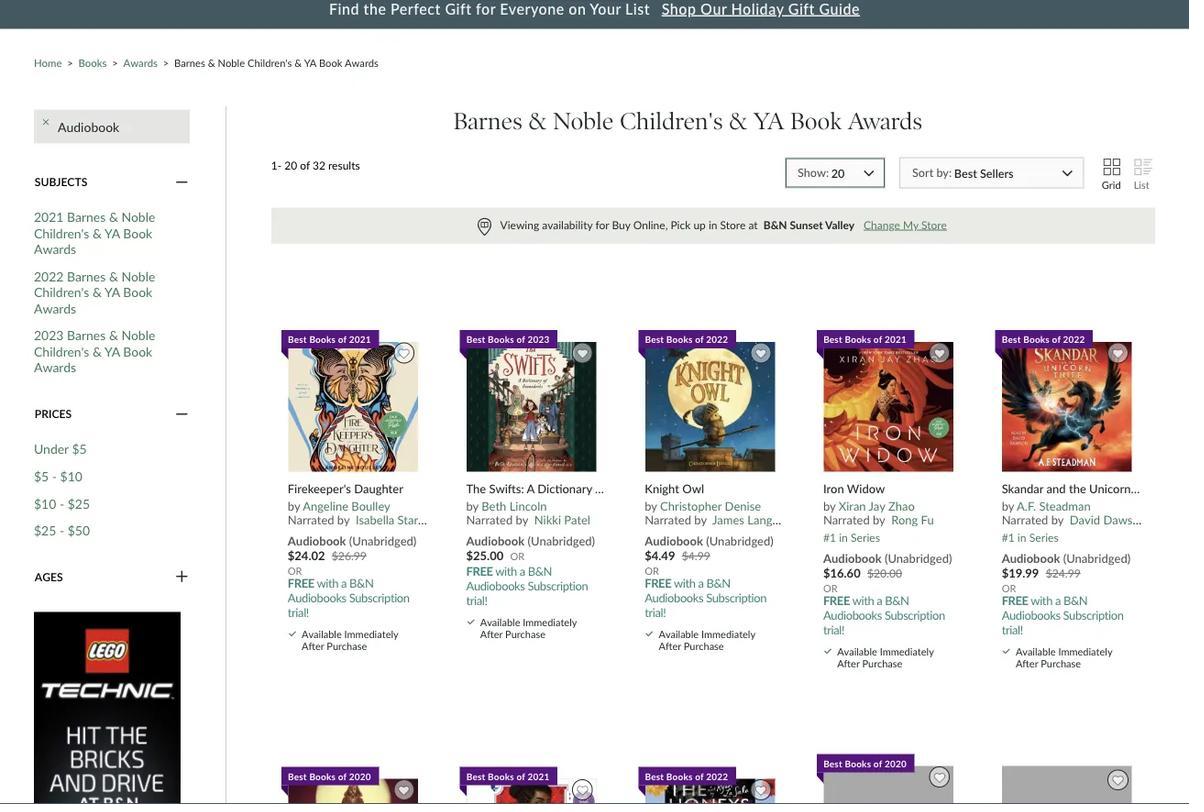 Task type: vqa. For each thing, say whether or not it's contained in the screenshot.
the
yes



Task type: locate. For each thing, give the bounding box(es) containing it.
free down $24.02 link
[[288, 576, 314, 591]]

book for 2021 barnes & noble children's & ya book awards
[[123, 225, 152, 241]]

b&n for james langton
[[707, 576, 731, 591]]

by left boulley
[[337, 512, 350, 527]]

available down $4.99
[[659, 628, 699, 640]]

with down $16.60 link
[[852, 593, 874, 608]]

audiobook up $26.99
[[288, 534, 346, 548]]

b&n audiobooks subscription trial! down $24.99 on the bottom of page
[[1002, 593, 1124, 637]]

jay
[[869, 498, 885, 513]]

or inside audiobook (unabridged) $19.99 $24.99 or
[[1002, 582, 1016, 594]]

(unabridged)
[[349, 534, 417, 548], [528, 534, 595, 548], [706, 534, 774, 548], [885, 551, 952, 566], [1063, 551, 1131, 566]]

0 horizontal spatial best books of 2021
[[288, 334, 371, 345]]

#1 up $16.60
[[823, 531, 836, 544]]

b&n sunset
[[764, 218, 823, 231]]

prices button
[[34, 406, 190, 422]]

- for $25
[[60, 523, 64, 538]]

2 check image from the left
[[1003, 649, 1010, 654]]

barnes inside 2021 barnes & noble children's & ya book awards
[[67, 209, 106, 224]]

1 vertical spatial -
[[60, 495, 64, 511]]

home link
[[34, 57, 62, 69]]

trial! for $16.60
[[823, 623, 845, 637]]

a down $24.99 on the bottom of page
[[1055, 593, 1061, 608]]

0 horizontal spatial series
[[851, 531, 880, 544]]

check image for $24.02
[[289, 632, 296, 637]]

subscription down audiobook (unabridged) $4.49 $4.99 or
[[706, 591, 767, 605]]

1 horizontal spatial store
[[922, 218, 947, 231]]

advertisement region
[[34, 612, 181, 804]]

$25 up $50
[[68, 495, 90, 511]]

0 vertical spatial best books of 2020
[[824, 758, 907, 769]]

narrated down firekeeper's
[[288, 512, 334, 527]]

check image down $16.60 link
[[824, 649, 832, 654]]

free down $16.60 link
[[823, 593, 850, 608]]

with down $24.02 link
[[317, 576, 338, 591]]

2023 barnes & noble children's & ya book awards
[[34, 327, 155, 375]]

with down $19.99 'link'
[[1031, 593, 1053, 608]]

1 horizontal spatial best books of 2021
[[466, 771, 550, 782]]

noble for 2023 barnes & noble children's & ya book awards
[[121, 327, 155, 343]]

2 horizontal spatial in
[[1018, 531, 1027, 544]]

(unabridged) inside audiobook (unabridged) $25.00 or
[[528, 534, 595, 548]]

knight
[[645, 481, 679, 496]]

available immediately after purchase down $24.99 on the bottom of page
[[1016, 645, 1113, 670]]

a.f. steadman link
[[1017, 498, 1091, 513]]

book inside 2021 barnes & noble children's & ya book awards
[[123, 225, 152, 241]]

buy
[[612, 218, 631, 231]]

$16.60
[[823, 565, 861, 580]]

0 vertical spatial -
[[52, 468, 57, 484]]

awards
[[123, 57, 158, 69], [345, 57, 379, 69], [848, 106, 923, 135], [34, 241, 76, 257], [34, 300, 76, 316], [34, 360, 76, 375]]

noble inside 2021 barnes & noble children's & ya book awards
[[121, 209, 155, 224]]

narrated
[[288, 512, 334, 527], [466, 512, 513, 527], [645, 512, 691, 527], [823, 512, 870, 527], [1002, 512, 1048, 527]]

best
[[288, 334, 307, 345], [466, 334, 486, 345], [645, 334, 664, 345], [824, 334, 843, 345], [1002, 334, 1021, 345], [824, 758, 843, 769], [288, 771, 307, 782], [466, 771, 486, 782], [645, 771, 664, 782]]

by down 'iron'
[[823, 498, 836, 513]]

audiobooks for $19.99
[[1002, 608, 1061, 623]]

$10
[[60, 468, 82, 484], [34, 495, 56, 511]]

ya inside 2023 barnes & noble children's & ya book awards
[[104, 344, 120, 359]]

audiobook inside audiobook (unabridged) $16.60 $20.00 or
[[823, 551, 882, 566]]

&
[[208, 57, 215, 69], [295, 57, 302, 69], [529, 106, 547, 135], [729, 106, 748, 135], [109, 209, 118, 224], [93, 225, 102, 241], [109, 268, 118, 284], [93, 284, 102, 300], [109, 327, 118, 343], [93, 344, 102, 359]]

$19.99 link
[[1002, 564, 1039, 581]]

$24.02 link
[[288, 547, 325, 564]]

1 vertical spatial best books of 2020
[[288, 771, 371, 782]]

#1
[[823, 531, 836, 544], [1002, 531, 1015, 544]]

b&n audiobooks subscription trial! for $25.00
[[466, 564, 588, 608]]

books
[[78, 57, 107, 69], [309, 334, 336, 345], [488, 334, 514, 345], [666, 334, 693, 345], [845, 334, 871, 345], [1024, 334, 1050, 345], [845, 758, 871, 769], [309, 771, 336, 782], [488, 771, 514, 782], [666, 771, 693, 782]]

2 series from the left
[[1029, 531, 1059, 544]]

grid
[[1102, 179, 1121, 191]]

0 horizontal spatial best books of 2020
[[288, 771, 371, 782]]

of for skandar and the unicorn thief image
[[1052, 334, 1061, 345]]

of for cemetery boys image
[[338, 771, 347, 782]]

- inside "link"
[[60, 523, 64, 538]]

noble
[[218, 57, 245, 69], [553, 106, 614, 135], [121, 209, 155, 224], [121, 268, 155, 284], [121, 327, 155, 343]]

audiobook (unabridged) $19.99 $24.99 or
[[1002, 551, 1131, 594]]

free for $19.99
[[1002, 593, 1029, 608]]

#1 in series link down a.f.
[[1002, 526, 1059, 544]]

ya inside 2022 barnes & noble children's & ya book awards
[[104, 284, 120, 300]]

$5 down under
[[34, 468, 49, 484]]

in
[[709, 218, 717, 231], [839, 531, 848, 544], [1018, 531, 1027, 544]]

1 narrated from the left
[[288, 512, 334, 527]]

children's for 2023 barnes & noble children's & ya book awards
[[34, 344, 89, 359]]

2 horizontal spatial best books of 2021
[[824, 334, 907, 345]]

0 horizontal spatial 2020
[[349, 771, 371, 782]]

or for $24.02
[[288, 565, 302, 577]]

of
[[300, 158, 310, 172], [338, 334, 347, 345], [517, 334, 525, 345], [695, 334, 704, 345], [874, 334, 882, 345], [1052, 334, 1061, 345], [874, 758, 882, 769], [338, 771, 347, 782], [517, 771, 525, 782], [695, 771, 704, 782]]

narrated down knight on the bottom of page
[[645, 512, 691, 527]]

free with a for $25.00
[[466, 564, 525, 579]]

narrated inside "the swifts: a dictionary of… by beth lincoln narrated by nikki patel"
[[466, 512, 513, 527]]

a down audiobook (unabridged) $25.00 or
[[520, 564, 525, 579]]

or inside audiobook (unabridged) $16.60 $20.00 or
[[823, 582, 838, 594]]

audiobook down beth
[[466, 534, 525, 548]]

a down $4.99
[[698, 576, 704, 591]]

books for iron widow image at the right of the page
[[845, 334, 871, 345]]

0 horizontal spatial in
[[709, 218, 717, 231]]

0 horizontal spatial $25
[[34, 523, 56, 538]]

free for $25.00
[[466, 564, 493, 579]]

a for $16.60
[[877, 593, 882, 608]]

b&n down the $20.00
[[885, 593, 909, 608]]

audiobooks down $25.00 'link'
[[466, 579, 525, 593]]

a
[[520, 564, 525, 579], [341, 576, 347, 591], [698, 576, 704, 591], [877, 593, 882, 608], [1055, 593, 1061, 608]]

best books of 2022 for skandar and the unicorn thief
[[1002, 334, 1085, 345]]

2022 inside 2022 barnes & noble children's & ya book awards
[[34, 268, 64, 284]]

best for cemetery boys image
[[288, 771, 307, 782]]

5 narrated from the left
[[1002, 512, 1048, 527]]

awards inside 2021 barnes & noble children's & ya book awards
[[34, 241, 76, 257]]

best for knight owl image
[[645, 334, 664, 345]]

trial! for $4.49
[[645, 605, 666, 620]]

free with a for $16.60
[[823, 593, 882, 608]]

immediately down audiobook (unabridged) $25.00 or
[[523, 616, 577, 628]]

1 horizontal spatial $25
[[68, 495, 90, 511]]

xiran jay zhao link
[[839, 498, 915, 513]]

b&n audiobooks subscription trial! down $4.99
[[645, 576, 767, 620]]

#1 in series link for narrated
[[823, 526, 880, 544]]

the
[[1069, 481, 1086, 496]]

ya inside 2021 barnes & noble children's & ya book awards
[[104, 225, 120, 241]]

in inside iron widow by xiran jay zhao narrated by rong fu #1 in series
[[839, 531, 848, 544]]

best books of 2021
[[288, 334, 371, 345], [824, 334, 907, 345], [466, 771, 550, 782]]

narrated inside 'skandar and the unicorn thief by a.f. steadman narrated by david dawson #1 in series'
[[1002, 512, 1048, 527]]

2 narrated from the left
[[466, 512, 513, 527]]

check image for $16.60
[[824, 649, 832, 654]]

#1 up $19.99
[[1002, 531, 1015, 544]]

in down a.f.
[[1018, 531, 1027, 544]]

star
[[398, 512, 418, 527]]

the swifts: a dictionary of… by beth lincoln narrated by nikki patel
[[466, 481, 615, 527]]

book for 2023 barnes & noble children's & ya book awards
[[123, 344, 152, 359]]

children's
[[248, 57, 292, 69], [620, 106, 723, 135], [34, 225, 89, 241], [34, 284, 89, 300], [34, 344, 89, 359]]

audiobook up the $20.00
[[823, 551, 882, 566]]

immediately down audiobook (unabridged) $16.60 $20.00 or
[[880, 645, 934, 657]]

b&n down audiobook (unabridged) $25.00 or
[[528, 564, 552, 579]]

trial!
[[466, 593, 487, 608], [288, 605, 309, 620], [645, 605, 666, 620], [823, 623, 845, 637], [1002, 623, 1023, 637]]

skandar and the unicorn thief image
[[1002, 341, 1133, 473]]

barnes
[[174, 57, 205, 69], [453, 106, 523, 135], [67, 209, 106, 224], [67, 268, 106, 284], [67, 327, 106, 343]]

barnes inside 2022 barnes & noble children's & ya book awards
[[67, 268, 106, 284]]

1 horizontal spatial in
[[839, 531, 848, 544]]

(unabridged) inside 'audiobook (unabridged) $24.02 $26.99 or'
[[349, 534, 417, 548]]

1 vertical spatial 2020
[[349, 771, 371, 782]]

$50
[[68, 523, 90, 538]]

books for the honeys image
[[666, 771, 693, 782]]

or right $25.00 'link'
[[510, 550, 525, 562]]

book
[[319, 57, 343, 69], [790, 106, 842, 135], [123, 225, 152, 241], [123, 284, 152, 300], [123, 344, 152, 359]]

in right up
[[709, 218, 717, 231]]

by left rong
[[873, 512, 885, 527]]

audiobook for audiobook (unabridged) $16.60 $20.00 or
[[823, 551, 882, 566]]

check image
[[824, 649, 832, 654], [1003, 649, 1010, 654]]

store left at
[[720, 218, 746, 231]]

1 series from the left
[[851, 531, 880, 544]]

0 vertical spatial $10
[[60, 468, 82, 484]]

a down $26.99
[[341, 576, 347, 591]]

cemetery boys image
[[287, 778, 419, 804]]

free for $24.02
[[288, 576, 314, 591]]

free with a down the $4.49 link
[[645, 576, 704, 591]]

available immediately after purchase down audiobook (unabridged) $4.49 $4.99 or
[[659, 628, 755, 652]]

or down $24.02 link
[[288, 565, 302, 577]]

2 store from the left
[[922, 218, 947, 231]]

a.f.
[[1017, 498, 1036, 513]]

b&n down $26.99
[[349, 576, 374, 591]]

0 horizontal spatial #1
[[823, 531, 836, 544]]

after purchase for $25.00
[[480, 628, 546, 641]]

free with a for $4.49
[[645, 576, 704, 591]]

$5 right under
[[72, 441, 87, 457]]

1 vertical spatial $25
[[34, 523, 56, 538]]

- up $25 - $50
[[60, 495, 64, 511]]

unicorn
[[1089, 481, 1131, 496]]

2020
[[885, 758, 907, 769], [349, 771, 371, 782]]

(unabridged) inside audiobook (unabridged) $4.49 $4.99 or
[[706, 534, 774, 548]]

in inside region
[[709, 218, 717, 231]]

beth
[[482, 498, 506, 513]]

2020 for these violent delights image at right
[[885, 758, 907, 769]]

2022 for the honeys image
[[706, 771, 728, 782]]

4 narrated from the left
[[823, 512, 870, 527]]

region containing viewing availability for buy online, pick up in store at
[[271, 208, 1155, 244]]

0 horizontal spatial #1 in series link
[[823, 526, 880, 544]]

noble inside 2022 barnes & noble children's & ya book awards
[[121, 268, 155, 284]]

1-
[[271, 158, 282, 172]]

immediately down audiobook (unabridged) $19.99 $24.99 or
[[1059, 645, 1113, 657]]

available immediately after purchase for $24.02
[[302, 628, 398, 652]]

immediately for $25.00
[[523, 616, 577, 628]]

2022
[[34, 268, 64, 284], [706, 334, 728, 345], [1063, 334, 1085, 345], [706, 771, 728, 782]]

immediately for $24.02
[[344, 628, 398, 640]]

audiobook inside audiobook (unabridged) $25.00 or
[[466, 534, 525, 548]]

b&n down $4.99
[[707, 576, 731, 591]]

audiobook (unabridged) $25.00 or
[[466, 534, 595, 563]]

free with a down "$25.00"
[[466, 564, 525, 579]]

0 horizontal spatial check image
[[824, 649, 832, 654]]

free with a
[[466, 564, 525, 579], [288, 576, 347, 591], [645, 576, 704, 591], [823, 593, 882, 608], [1002, 593, 1061, 608]]

knight owl by christopher denise narrated by james langton
[[645, 481, 790, 527]]

available
[[480, 616, 520, 628], [302, 628, 342, 640], [659, 628, 699, 640], [837, 645, 877, 657], [1016, 645, 1056, 657]]

b&n audiobooks subscription trial! down $26.99
[[288, 576, 410, 620]]

1 horizontal spatial 2020
[[885, 758, 907, 769]]

of for ace of spades image
[[517, 771, 525, 782]]

immediately for $4.49
[[701, 628, 755, 640]]

or inside audiobook (unabridged) $4.49 $4.99 or
[[645, 565, 659, 577]]

audiobook for audiobook (unabridged) $19.99 $24.99 or
[[1002, 551, 1060, 566]]

best books of 2021 for iron widow
[[824, 334, 907, 345]]

subscription down audiobook (unabridged) $19.99 $24.99 or
[[1063, 608, 1124, 623]]

narrated down 'iron'
[[823, 512, 870, 527]]

check image down $25.00 'link'
[[467, 620, 475, 625]]

$25 down $10 - $25 link
[[34, 523, 56, 538]]

narrated inside iron widow by xiran jay zhao narrated by rong fu #1 in series
[[823, 512, 870, 527]]

with for $24.02
[[317, 576, 338, 591]]

1 horizontal spatial $5
[[72, 441, 87, 457]]

with down "$25.00"
[[495, 564, 517, 579]]

lablanc
[[421, 512, 462, 527]]

audiobook for audiobook (unabridged) $25.00 or
[[466, 534, 525, 548]]

(unabridged) inside audiobook (unabridged) $19.99 $24.99 or
[[1063, 551, 1131, 566]]

immediately down 'audiobook (unabridged) $24.02 $26.99 or'
[[344, 628, 398, 640]]

list
[[1134, 179, 1150, 191]]

available down $24.02 link
[[302, 628, 342, 640]]

store right my
[[922, 218, 947, 231]]

audiobook up $4.99
[[645, 534, 703, 548]]

2 #1 in series link from the left
[[1002, 526, 1059, 544]]

free
[[466, 564, 493, 579], [288, 576, 314, 591], [645, 576, 671, 591], [823, 593, 850, 608], [1002, 593, 1029, 608]]

0 vertical spatial $25
[[68, 495, 90, 511]]

or down $19.99 'link'
[[1002, 582, 1016, 594]]

check image
[[467, 620, 475, 625], [289, 632, 296, 637], [646, 632, 653, 637]]

immediately down audiobook (unabridged) $4.49 $4.99 or
[[701, 628, 755, 640]]

region
[[271, 208, 1155, 244]]

free with a for $19.99
[[1002, 593, 1061, 608]]

b&n for isabella star lablanc
[[349, 576, 374, 591]]

ya for 2022 barnes & noble children's & ya book awards
[[104, 284, 120, 300]]

1 #1 from the left
[[823, 531, 836, 544]]

0 horizontal spatial 2023
[[34, 327, 64, 343]]

children's inside 2022 barnes & noble children's & ya book awards
[[34, 284, 89, 300]]

1 horizontal spatial #1 in series link
[[1002, 526, 1059, 544]]

audiobook inside 'audiobook (unabridged) $24.02 $26.99 or'
[[288, 534, 346, 548]]

subscription down audiobook (unabridged) $25.00 or
[[528, 579, 588, 593]]

best books of 2021 for firekeeper's daughter
[[288, 334, 371, 345]]

children's inside 2021 barnes & noble children's & ya book awards
[[34, 225, 89, 241]]

b&n audiobooks subscription trial! down the $20.00
[[823, 593, 945, 637]]

series down xiran jay zhao 'link'
[[851, 531, 880, 544]]

subscription down audiobook (unabridged) $16.60 $20.00 or
[[885, 608, 945, 623]]

by down knight on the bottom of page
[[645, 498, 657, 513]]

check image down $19.99 'link'
[[1003, 649, 1010, 654]]

0 vertical spatial barnes & noble children's & ya book awards
[[174, 57, 379, 69]]

(unabridged) up the $20.00
[[885, 551, 952, 566]]

dictionary
[[538, 481, 592, 496]]

1 horizontal spatial check image
[[1003, 649, 1010, 654]]

of for "firekeeper's daughter" image at the left
[[338, 334, 347, 345]]

20
[[285, 158, 297, 172]]

2021 for ace of spades image
[[528, 771, 550, 782]]

or
[[510, 550, 525, 562], [288, 565, 302, 577], [645, 565, 659, 577], [823, 582, 838, 594], [1002, 582, 1016, 594]]

$26.99
[[332, 549, 367, 562]]

$5
[[72, 441, 87, 457], [34, 468, 49, 484]]

0 horizontal spatial $5
[[34, 468, 49, 484]]

audiobook right close modal icon
[[58, 119, 119, 134]]

1 vertical spatial barnes & noble children's & ya book awards
[[453, 106, 923, 135]]

best for "firekeeper's daughter" image at the left
[[288, 334, 307, 345]]

1 horizontal spatial barnes & noble children's & ya book awards
[[453, 106, 923, 135]]

$10 up $10 - $25 at the bottom left of page
[[60, 468, 82, 484]]

with down $4.99
[[674, 576, 696, 591]]

- down under
[[52, 468, 57, 484]]

1 vertical spatial $10
[[34, 495, 56, 511]]

available immediately after purchase
[[480, 616, 577, 641], [302, 628, 398, 652], [659, 628, 755, 652], [837, 645, 934, 670], [1016, 645, 1113, 670]]

audiobook inside audiobook (unabridged) $4.49 $4.99 or
[[645, 534, 703, 548]]

$4.99
[[682, 549, 710, 562]]

in down xiran
[[839, 531, 848, 544]]

subscription down 'audiobook (unabridged) $24.02 $26.99 or'
[[349, 591, 410, 605]]

audiobook up $24.99 on the bottom of page
[[1002, 551, 1060, 566]]

barnes for 2023 barnes & noble children's & ya book awards
[[67, 327, 106, 343]]

boulley
[[352, 498, 390, 513]]

the honeys image
[[644, 778, 776, 804]]

trial! down $25.00 'link'
[[466, 593, 487, 608]]

available immediately after purchase for $25.00
[[480, 616, 577, 641]]

trial! down the $4.49 link
[[645, 605, 666, 620]]

free down $19.99 'link'
[[1002, 593, 1029, 608]]

1 horizontal spatial #1
[[1002, 531, 1015, 544]]

2 #1 from the left
[[1002, 531, 1015, 544]]

or inside 'audiobook (unabridged) $24.02 $26.99 or'
[[288, 565, 302, 577]]

free down "$25.00"
[[466, 564, 493, 579]]

audiobook inside audiobook (unabridged) $19.99 $24.99 or
[[1002, 551, 1060, 566]]

$5 inside under $5 link
[[72, 441, 87, 457]]

1 check image from the left
[[824, 649, 832, 654]]

with
[[495, 564, 517, 579], [317, 576, 338, 591], [674, 576, 696, 591], [852, 593, 874, 608], [1031, 593, 1053, 608]]

2022 for skandar and the unicorn thief image
[[1063, 334, 1085, 345]]

(unabridged) inside audiobook (unabridged) $16.60 $20.00 or
[[885, 551, 952, 566]]

2021
[[34, 209, 64, 224], [349, 334, 371, 345], [885, 334, 907, 345], [528, 771, 550, 782]]

for
[[596, 218, 609, 231]]

best books of 2020 for these violent delights image at right
[[824, 758, 907, 769]]

available immediately after purchase down audiobook (unabridged) $25.00 or
[[480, 616, 577, 641]]

skandar and the unicorn thief link
[[1002, 481, 1161, 496]]

0 horizontal spatial check image
[[289, 632, 296, 637]]

by left james
[[694, 512, 707, 527]]

available immediately after purchase down $26.99
[[302, 628, 398, 652]]

- for $5
[[52, 468, 57, 484]]

free down the $4.49 link
[[645, 576, 671, 591]]

book inside 2023 barnes & noble children's & ya book awards
[[123, 344, 152, 359]]

0 vertical spatial $5
[[72, 441, 87, 457]]

(unabridged) down james langton link
[[706, 534, 774, 548]]

free with a down $16.60 link
[[823, 593, 882, 608]]

b&n audiobooks subscription trial! for $16.60
[[823, 593, 945, 637]]

$24.02
[[288, 548, 325, 563]]

(unabridged) down isabella
[[349, 534, 417, 548]]

or down the $4.49 link
[[645, 565, 659, 577]]

books for ace of spades image
[[488, 771, 514, 782]]

1 horizontal spatial check image
[[467, 620, 475, 625]]

#1 in series link
[[823, 526, 880, 544], [1002, 526, 1059, 544]]

1 #1 in series link from the left
[[823, 526, 880, 544]]

subscription for isabella star lablanc
[[349, 591, 410, 605]]

audiobooks down the $4.49 link
[[645, 591, 704, 605]]

3 narrated from the left
[[645, 512, 691, 527]]

1 vertical spatial $5
[[34, 468, 49, 484]]

narrated down the
[[466, 512, 513, 527]]

of for iron widow image at the right of the page
[[874, 334, 882, 345]]

series down 'a.f. steadman' "link"
[[1029, 531, 1059, 544]]

children's inside 2023 barnes & noble children's & ya book awards
[[34, 344, 89, 359]]

- left $50
[[60, 523, 64, 538]]

angeline
[[303, 498, 348, 513]]

the swifts: a dictionary of scoundrels image
[[466, 341, 597, 473]]

1 horizontal spatial best books of 2020
[[824, 758, 907, 769]]

#1 in series link down xiran
[[823, 526, 880, 544]]

audiobooks
[[466, 579, 525, 593], [288, 591, 346, 605], [645, 591, 704, 605], [823, 608, 882, 623], [1002, 608, 1061, 623]]

book inside 2022 barnes & noble children's & ya book awards
[[123, 284, 152, 300]]

free for $4.49
[[645, 576, 671, 591]]

trial! down $16.60 link
[[823, 623, 845, 637]]

isabella star lablanc link
[[356, 512, 462, 527]]

noble inside 2023 barnes & noble children's & ya book awards
[[121, 327, 155, 343]]

narrated down skandar
[[1002, 512, 1048, 527]]

a down the $20.00
[[877, 593, 882, 608]]

plus image
[[175, 569, 188, 585]]

best books of 2022
[[645, 334, 728, 345], [1002, 334, 1085, 345], [645, 771, 728, 782]]

b&n audiobooks subscription trial! for $19.99
[[1002, 593, 1124, 637]]

subjects button
[[34, 174, 190, 190]]

or down $16.60 link
[[823, 582, 838, 594]]

available immediately after purchase for $4.49
[[659, 628, 755, 652]]

0 vertical spatial 2020
[[885, 758, 907, 769]]

check image down the $4.49 link
[[646, 632, 653, 637]]

and
[[1047, 481, 1066, 496]]

series inside 'skandar and the unicorn thief by a.f. steadman narrated by david dawson #1 in series'
[[1029, 531, 1059, 544]]

2 vertical spatial -
[[60, 523, 64, 538]]

2 horizontal spatial check image
[[646, 632, 653, 637]]

audiobooks down $24.02 link
[[288, 591, 346, 605]]

b&n down $24.99 on the bottom of page
[[1064, 593, 1088, 608]]

#1 inside iron widow by xiran jay zhao narrated by rong fu #1 in series
[[823, 531, 836, 544]]

barnes inside 2023 barnes & noble children's & ya book awards
[[67, 327, 106, 343]]

or for $19.99
[[1002, 582, 1016, 594]]

1 horizontal spatial series
[[1029, 531, 1059, 544]]

book for 2022 barnes & noble children's & ya book awards
[[123, 284, 152, 300]]

0 horizontal spatial store
[[720, 218, 746, 231]]



Task type: describe. For each thing, give the bounding box(es) containing it.
b&n for nikki patel
[[528, 564, 552, 579]]

subscription for nikki patel
[[528, 579, 588, 593]]

ya for 2023 barnes & noble children's & ya book awards
[[104, 344, 120, 359]]

$25.00 link
[[466, 547, 504, 564]]

b&n audiobooks subscription trial! for $24.02
[[288, 576, 410, 620]]

1- 20 of 32 results
[[271, 158, 360, 172]]

2022 barnes & noble children's & ya book awards
[[34, 268, 155, 316]]

$4.49 link
[[645, 547, 675, 564]]

christopher denise link
[[660, 498, 761, 513]]

ace of spades image
[[466, 778, 597, 804]]

close modal image
[[43, 119, 49, 135]]

beth lincoln link
[[482, 498, 547, 513]]

minus image
[[175, 174, 188, 190]]

after purchase for $24.02
[[302, 640, 367, 652]]

available immediately after purchase down the $20.00
[[837, 645, 934, 670]]

a for $4.49
[[698, 576, 704, 591]]

audiobook (unabridged) $4.49 $4.99 or
[[645, 534, 774, 577]]

steadman
[[1039, 498, 1091, 513]]

pick
[[671, 218, 691, 231]]

james
[[713, 512, 745, 527]]

awards inside 2023 barnes & noble children's & ya book awards
[[34, 360, 76, 375]]

0 horizontal spatial $10
[[34, 495, 56, 511]]

by left a.f.
[[1002, 498, 1014, 513]]

check image for $25.00
[[467, 620, 475, 625]]

books for skandar and the unicorn thief image
[[1024, 334, 1050, 345]]

barnes for 2022 barnes & noble children's & ya book awards
[[67, 268, 106, 284]]

audiobooks for $24.02
[[288, 591, 346, 605]]

valley
[[825, 218, 855, 231]]

iron widow by xiran jay zhao narrated by rong fu #1 in series
[[823, 481, 934, 544]]

owl
[[682, 481, 704, 496]]

best for the honeys image
[[645, 771, 664, 782]]

books for knight owl image
[[666, 334, 693, 345]]

isabella
[[356, 512, 395, 527]]

under $5 link
[[34, 441, 87, 457]]

the
[[466, 481, 486, 496]]

of for the swifts: a dictionary of scoundrels image
[[517, 334, 525, 345]]

free with a for $24.02
[[288, 576, 347, 591]]

my
[[903, 218, 919, 231]]

books for these violent delights image at right
[[845, 758, 871, 769]]

series inside iron widow by xiran jay zhao narrated by rong fu #1 in series
[[851, 531, 880, 544]]

audiobook for audiobook (unabridged) $24.02 $26.99 or
[[288, 534, 346, 548]]

ya for 2021 barnes & noble children's & ya book awards
[[104, 225, 120, 241]]

$25 inside "link"
[[34, 523, 56, 538]]

barnes for 2021 barnes & noble children's & ya book awards
[[67, 209, 106, 224]]

under
[[34, 441, 69, 457]]

grid link
[[1102, 157, 1121, 191]]

viewing availability for buy online, pick up in store at b&n sunset valley change my store
[[500, 218, 947, 231]]

$10 - $25 link
[[34, 495, 90, 511]]

widow
[[847, 481, 885, 496]]

best for ace of spades image
[[466, 771, 486, 782]]

of for these violent delights image at right
[[874, 758, 882, 769]]

2021 barnes & noble children's & ya book awards
[[34, 209, 155, 257]]

these violent delights image
[[823, 765, 955, 804]]

children's for 2022 barnes & noble children's & ya book awards
[[34, 284, 89, 300]]

with for $4.49
[[674, 576, 696, 591]]

$25.00
[[466, 548, 504, 563]]

$24.99
[[1046, 566, 1081, 579]]

2023 inside 2023 barnes & noble children's & ya book awards
[[34, 327, 64, 343]]

home
[[34, 57, 62, 69]]

by left david
[[1051, 512, 1064, 527]]

best for the swifts: a dictionary of scoundrels image
[[466, 334, 486, 345]]

#1 inside 'skandar and the unicorn thief by a.f. steadman narrated by david dawson #1 in series'
[[1002, 531, 1015, 544]]

with for $16.60
[[852, 593, 874, 608]]

books for cemetery boys image
[[309, 771, 336, 782]]

list view active image
[[1134, 158, 1150, 179]]

list link
[[1134, 158, 1150, 191]]

check image for $4.49
[[646, 632, 653, 637]]

1 store from the left
[[720, 218, 746, 231]]

noble for 2021 barnes & noble children's & ya book awards
[[121, 209, 155, 224]]

trial! for $25.00
[[466, 593, 487, 608]]

subscription for james langton
[[706, 591, 767, 605]]

of…
[[595, 481, 615, 496]]

1 horizontal spatial $10
[[60, 468, 82, 484]]

subjects
[[35, 175, 87, 188]]

under $5
[[34, 441, 87, 457]]

noble for 2022 barnes & noble children's & ya book awards
[[121, 268, 155, 284]]

by down firekeeper's
[[288, 498, 300, 513]]

by down the
[[466, 498, 479, 513]]

patel
[[564, 512, 590, 527]]

xiran
[[839, 498, 866, 513]]

$16.60 link
[[823, 564, 861, 581]]

audiobooks for $16.60
[[823, 608, 882, 623]]

firekeeper's daughter by angeline boulley narrated by isabella star lablanc
[[288, 481, 462, 527]]

awards inside 2022 barnes & noble children's & ya book awards
[[34, 300, 76, 316]]

trial! for $24.02
[[288, 605, 309, 620]]

(unabridged) for lincoln
[[528, 534, 595, 548]]

angeline boulley link
[[303, 498, 390, 513]]

langton
[[748, 512, 790, 527]]

the swifts: a dictionary of… link
[[466, 481, 615, 496]]

or inside audiobook (unabridged) $25.00 or
[[510, 550, 525, 562]]

2023 barnes & noble children's & ya book awards link
[[34, 327, 168, 376]]

1 horizontal spatial 2023
[[528, 334, 550, 345]]

2021 for "firekeeper's daughter" image at the left
[[349, 334, 371, 345]]

with for $25.00
[[495, 564, 517, 579]]

fu
[[921, 512, 934, 527]]

2021 barnes & noble children's & ya book awards link
[[34, 209, 168, 257]]

audiobook for audiobook
[[58, 119, 119, 134]]

2021 inside 2021 barnes & noble children's & ya book awards
[[34, 209, 64, 224]]

zhao
[[889, 498, 915, 513]]

a for $25.00
[[520, 564, 525, 579]]

knight owl image
[[644, 341, 776, 473]]

skandar
[[1002, 481, 1044, 496]]

online,
[[633, 218, 668, 231]]

$19.99
[[1002, 565, 1039, 580]]

(unabridged) for isabella
[[349, 534, 417, 548]]

firekeeper's
[[288, 481, 351, 496]]

or for $4.49
[[645, 565, 659, 577]]

2020 for cemetery boys image
[[349, 771, 371, 782]]

children's for 2021 barnes & noble children's & ya book awards
[[34, 225, 89, 241]]

daughter
[[354, 481, 403, 496]]

books for the swifts: a dictionary of scoundrels image
[[488, 334, 514, 345]]

firekeeper's daughter image
[[287, 341, 419, 473]]

skandar and the unicorn thief by a.f. steadman narrated by david dawson #1 in series
[[1002, 481, 1161, 544]]

0 horizontal spatial barnes & noble children's & ya book awards
[[174, 57, 379, 69]]

firekeeper's daughter link
[[288, 481, 428, 496]]

2021 for iron widow image at the right of the page
[[885, 334, 907, 345]]

available for $4.49
[[659, 628, 699, 640]]

rong fu link
[[891, 512, 934, 527]]

audiobook (unabridged) $24.02 $26.99 or
[[288, 534, 417, 577]]

$5 - $10 link
[[34, 468, 82, 484]]

books for "firekeeper's daughter" image at the left
[[309, 334, 336, 345]]

check image for $19.99
[[1003, 649, 1010, 654]]

2022 for knight owl image
[[706, 334, 728, 345]]

best books of 2020 for cemetery boys image
[[288, 771, 371, 782]]

free for $16.60
[[823, 593, 850, 608]]

grid view active image
[[1102, 157, 1119, 179]]

best for iron widow image at the right of the page
[[824, 334, 843, 345]]

awards link
[[123, 57, 158, 69]]

narrated inside knight owl by christopher denise narrated by james langton
[[645, 512, 691, 527]]

audiobooks for $4.49
[[645, 591, 704, 605]]

best books of 2022 for knight owl
[[645, 334, 728, 345]]

minus image
[[175, 406, 188, 422]]

audiobooks for $25.00
[[466, 579, 525, 593]]

ages button
[[34, 569, 190, 585]]

up
[[694, 218, 706, 231]]

change my store link
[[862, 218, 949, 232]]

swifts:
[[489, 481, 524, 496]]

knight owl link
[[645, 481, 785, 496]]

2022 barnes & noble children's & ya book awards link
[[34, 268, 168, 316]]

best for these violent delights image at right
[[824, 758, 843, 769]]

#1 in series link for a.f.
[[1002, 526, 1059, 544]]

viewing
[[500, 218, 539, 231]]

$25 - $50 link
[[34, 523, 90, 539]]

a
[[527, 481, 535, 496]]

as long as the lemon trees grow image
[[1002, 765, 1133, 804]]

iron widow image
[[823, 341, 955, 473]]

at
[[749, 218, 758, 231]]

books link
[[78, 57, 107, 69]]

christopher
[[660, 498, 722, 513]]

of for knight owl image
[[695, 334, 704, 345]]

b&n audiobooks subscription trial! for $4.49
[[645, 576, 767, 620]]

available down $16.60 link
[[837, 645, 877, 657]]

or for $16.60
[[823, 582, 838, 594]]

david
[[1070, 512, 1100, 527]]

narrated inside the firekeeper's daughter by angeline boulley narrated by isabella star lablanc
[[288, 512, 334, 527]]

bopis small image
[[478, 217, 492, 235]]

audiobook link
[[58, 119, 119, 135]]

nikki
[[534, 512, 561, 527]]

32
[[313, 158, 325, 172]]

denise
[[725, 498, 761, 513]]

dawson
[[1104, 512, 1146, 527]]

james langton link
[[713, 512, 790, 527]]

available down $19.99 'link'
[[1016, 645, 1056, 657]]

a for $19.99
[[1055, 593, 1061, 608]]

prices
[[35, 407, 72, 420]]

$25 - $50
[[34, 523, 90, 538]]

best for skandar and the unicorn thief image
[[1002, 334, 1021, 345]]

available for $25.00
[[480, 616, 520, 628]]

thief
[[1134, 481, 1161, 496]]

by left nikki
[[516, 512, 528, 527]]

audiobook for audiobook (unabridged) $4.49 $4.99 or
[[645, 534, 703, 548]]

$5 - $10
[[34, 468, 82, 484]]

$5 inside $5 - $10 link
[[34, 468, 49, 484]]

in inside 'skandar and the unicorn thief by a.f. steadman narrated by david dawson #1 in series'
[[1018, 531, 1027, 544]]

of for the honeys image
[[695, 771, 704, 782]]

availability
[[542, 218, 593, 231]]



